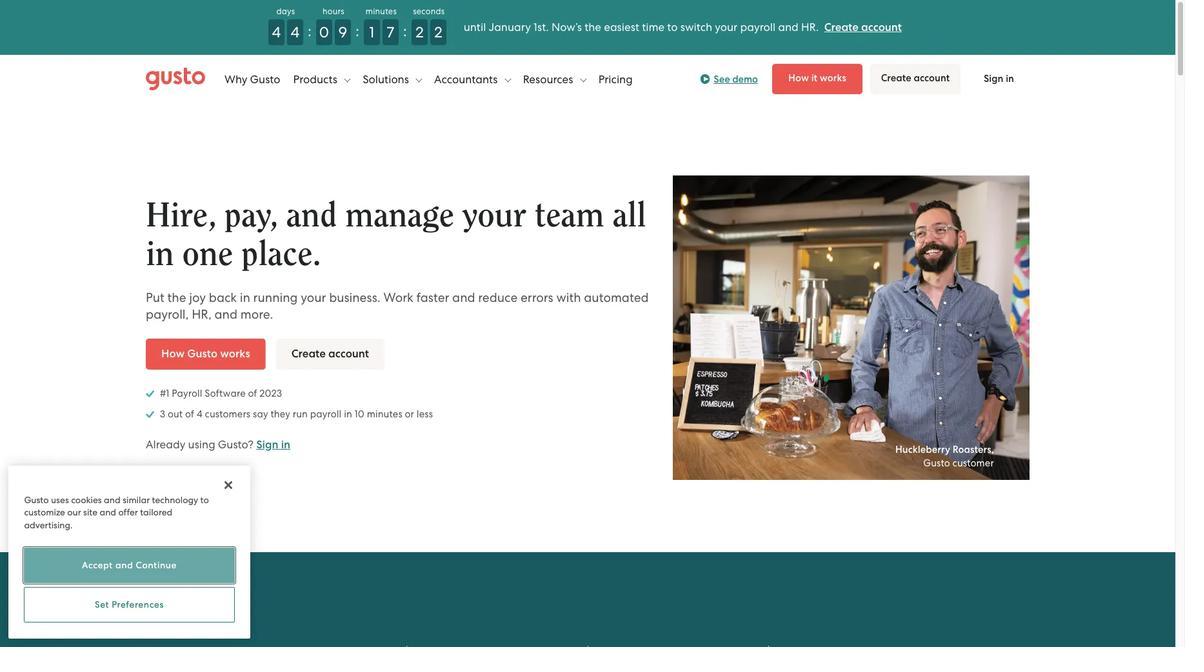 Task type: vqa. For each thing, say whether or not it's contained in the screenshot.
account,
no



Task type: describe. For each thing, give the bounding box(es) containing it.
cookies
[[71, 495, 102, 505]]

business.
[[329, 290, 381, 305]]

running
[[253, 290, 298, 305]]

sign in
[[984, 73, 1015, 85]]

accept
[[82, 561, 113, 571]]

and inside the hire, pay, and manage your team all in one place.
[[286, 199, 337, 233]]

: for 7
[[403, 22, 407, 40]]

set
[[95, 600, 109, 610]]

0 vertical spatial minutes
[[366, 6, 397, 16]]

accept and continue button
[[24, 548, 235, 584]]

out
[[168, 408, 183, 420]]

tiny image
[[704, 77, 708, 81]]

huckleberry roasters, gusto customer
[[896, 444, 995, 469]]

seconds
[[413, 6, 445, 16]]

minutes inside hire, pay, and manage your team all in one place. main content
[[367, 408, 403, 420]]

how it works
[[789, 72, 847, 84]]

until january 1st. now's the easiest time to switch your payroll and hr. create account
[[464, 21, 902, 34]]

works for how it works
[[820, 72, 847, 84]]

pay,
[[225, 199, 278, 233]]

4 inside hire, pay, and manage your team all in one place. main content
[[197, 408, 203, 420]]

put the joy back in running your business. work faster and reduce errors with automated payroll, hr, and more.
[[146, 290, 649, 322]]

how it works link
[[773, 64, 863, 94]]

customers
[[205, 408, 251, 420]]

roasters,
[[953, 444, 995, 456]]

place.
[[241, 237, 321, 272]]

joy
[[189, 290, 206, 305]]

how gusto works
[[161, 347, 250, 361]]

easiest
[[604, 21, 640, 34]]

create account inside hire, pay, and manage your team all in one place. main content
[[292, 347, 369, 361]]

10
[[355, 408, 365, 420]]

resources button
[[523, 60, 587, 98]]

sign inside main element
[[984, 73, 1004, 85]]

faster
[[417, 290, 450, 305]]

huckleberry
[[896, 444, 951, 456]]

products
[[293, 73, 340, 86]]

gusto down hr,
[[187, 347, 218, 361]]

offer
[[118, 507, 138, 518]]

3
[[160, 408, 165, 420]]

account inside hire, pay, and manage your team all in one place. main content
[[329, 347, 369, 361]]

accountants button
[[434, 60, 511, 98]]

create inside hire, pay, and manage your team all in one place. main content
[[292, 347, 326, 361]]

gusto inside huckleberry roasters, gusto customer
[[924, 458, 951, 469]]

time
[[642, 21, 665, 34]]

0 horizontal spatial of
[[185, 408, 194, 420]]

customize
[[24, 507, 65, 518]]

2 horizontal spatial 4
[[291, 23, 300, 41]]

2023
[[260, 388, 282, 399]]

using
[[188, 438, 215, 451]]

account inside main element
[[914, 72, 950, 84]]

hr,
[[192, 307, 212, 322]]

works for how gusto works
[[220, 347, 250, 361]]

pricing link
[[599, 60, 633, 98]]

accountants
[[434, 73, 501, 86]]

create account link inside main element
[[871, 64, 961, 94]]

resources
[[523, 73, 576, 86]]

to inside gusto uses cookies and similar technology to customize our site and offer tailored advertising.
[[200, 495, 209, 505]]

payroll
[[172, 388, 202, 399]]

3 out of 4 customers say they run payroll in 10 minutes or less
[[158, 408, 433, 420]]

to inside "until january 1st. now's the easiest time to switch your payroll and hr. create account"
[[668, 21, 678, 34]]

see demo
[[714, 73, 758, 85]]

1 horizontal spatial sign in link
[[969, 65, 1030, 94]]

our
[[67, 507, 81, 518]]

already using gusto? sign in
[[146, 438, 291, 452]]

they
[[271, 408, 290, 420]]

7
[[387, 23, 395, 41]]

solutions
[[363, 73, 412, 86]]

in inside the hire, pay, and manage your team all in one place.
[[146, 237, 174, 272]]

all
[[613, 199, 646, 233]]

pricing
[[599, 73, 633, 86]]

technology
[[152, 495, 198, 505]]

tailored
[[140, 507, 173, 518]]

days
[[277, 6, 295, 16]]

or
[[405, 408, 414, 420]]

gusto inside gusto uses cookies and similar technology to customize our site and offer tailored advertising.
[[24, 495, 49, 505]]

gusto uses cookies and similar technology to customize our site and offer tailored advertising.
[[24, 495, 209, 530]]

hours
[[323, 6, 345, 16]]

sign inside hire, pay, and manage your team all in one place. main content
[[256, 438, 279, 452]]

similar
[[123, 495, 150, 505]]

set preferences
[[95, 600, 164, 610]]

2 vertical spatial create account link
[[276, 339, 385, 370]]

reduce
[[478, 290, 518, 305]]

products button
[[293, 60, 351, 98]]

why
[[225, 73, 247, 86]]

already
[[146, 438, 186, 451]]

the inside the put the joy back in running your business. work faster and reduce errors with automated payroll, hr, and more.
[[168, 290, 186, 305]]

payroll inside "until january 1st. now's the easiest time to switch your payroll and hr. create account"
[[741, 21, 776, 34]]

in inside sign in link
[[1006, 73, 1015, 85]]

more.
[[241, 307, 273, 322]]

with
[[557, 290, 581, 305]]

hire,
[[146, 199, 216, 233]]

and inside button
[[116, 561, 133, 571]]

now's
[[552, 21, 582, 34]]

errors
[[521, 290, 554, 305]]

1st.
[[534, 21, 549, 34]]

less
[[417, 408, 433, 420]]

january
[[489, 21, 531, 34]]

hr.
[[802, 21, 819, 34]]

it
[[812, 72, 818, 84]]



Task type: locate. For each thing, give the bounding box(es) containing it.
1 left 7
[[369, 23, 375, 41]]

0 horizontal spatial payroll
[[310, 408, 342, 420]]

demo
[[733, 73, 758, 85]]

your inside the put the joy back in running your business. work faster and reduce errors with automated payroll, hr, and more.
[[301, 290, 326, 305]]

1 vertical spatial account
[[914, 72, 950, 84]]

1 horizontal spatial 4
[[272, 23, 281, 41]]

run
[[293, 408, 308, 420]]

create account
[[882, 72, 950, 84], [292, 347, 369, 361]]

until
[[464, 21, 486, 34]]

0 vertical spatial account
[[862, 21, 902, 34]]

1 vertical spatial the
[[168, 290, 186, 305]]

3 : from the left
[[403, 22, 407, 40]]

1 horizontal spatial of
[[248, 388, 257, 399]]

1 vertical spatial works
[[220, 347, 250, 361]]

1 vertical spatial minutes
[[367, 408, 403, 420]]

team
[[535, 199, 604, 233]]

4
[[272, 23, 281, 41], [291, 23, 300, 41], [197, 408, 203, 420]]

the right now's
[[585, 21, 602, 34]]

and right faster
[[453, 290, 475, 305]]

0 horizontal spatial sign in link
[[256, 438, 291, 452]]

site
[[83, 507, 97, 518]]

create account link
[[825, 21, 902, 34], [871, 64, 961, 94], [276, 339, 385, 370]]

2 horizontal spatial your
[[715, 21, 738, 34]]

main element
[[146, 60, 1030, 98]]

the
[[585, 21, 602, 34], [168, 290, 186, 305]]

software
[[205, 388, 246, 399]]

to
[[668, 21, 678, 34], [200, 495, 209, 505]]

0 horizontal spatial to
[[200, 495, 209, 505]]

accept and continue
[[82, 561, 177, 571]]

how
[[789, 72, 809, 84], [161, 347, 185, 361]]

works inside main element
[[820, 72, 847, 84]]

1 vertical spatial create
[[882, 72, 912, 84]]

solutions button
[[363, 60, 422, 98]]

why gusto link
[[225, 60, 281, 98]]

1 vertical spatial how
[[161, 347, 185, 361]]

0 vertical spatial to
[[668, 21, 678, 34]]

automated
[[584, 290, 649, 305]]

back
[[209, 290, 237, 305]]

1 horizontal spatial 1
[[436, 23, 441, 41]]

1 1 from the left
[[369, 23, 375, 41]]

minutes
[[366, 6, 397, 16], [367, 408, 403, 420]]

0 vertical spatial works
[[820, 72, 847, 84]]

minutes left or
[[367, 408, 403, 420]]

and inside "until january 1st. now's the easiest time to switch your payroll and hr. create account"
[[779, 21, 799, 34]]

and right accept
[[116, 561, 133, 571]]

0
[[319, 23, 329, 41]]

and up offer
[[104, 495, 121, 505]]

#1
[[160, 388, 169, 399]]

: left 2
[[403, 22, 407, 40]]

to right technology
[[200, 495, 209, 505]]

2 vertical spatial your
[[301, 290, 326, 305]]

0 vertical spatial payroll
[[741, 21, 776, 34]]

works
[[820, 72, 847, 84], [220, 347, 250, 361]]

1 right 2
[[436, 23, 441, 41]]

customer
[[953, 458, 995, 469]]

9
[[339, 23, 347, 41]]

work
[[384, 290, 414, 305]]

manage
[[345, 199, 454, 233]]

the inside "until january 1st. now's the easiest time to switch your payroll and hr. create account"
[[585, 21, 602, 34]]

2 vertical spatial create
[[292, 347, 326, 361]]

payroll inside hire, pay, and manage your team all in one place. main content
[[310, 408, 342, 420]]

set preferences button
[[24, 587, 235, 623]]

1 horizontal spatial works
[[820, 72, 847, 84]]

in
[[1006, 73, 1015, 85], [146, 237, 174, 272], [240, 290, 250, 305], [344, 408, 352, 420], [281, 438, 291, 452]]

0 horizontal spatial 4
[[197, 408, 203, 420]]

how down the payroll,
[[161, 347, 185, 361]]

0 horizontal spatial create account
[[292, 347, 369, 361]]

online payroll services, hr, and benefits | gusto image
[[146, 67, 205, 91]]

1 horizontal spatial to
[[668, 21, 678, 34]]

how inside main element
[[789, 72, 809, 84]]

0 horizontal spatial account
[[329, 347, 369, 361]]

0 vertical spatial your
[[715, 21, 738, 34]]

hire, pay, and manage your team all in one place. main content
[[0, 103, 1176, 647]]

continue
[[136, 561, 177, 571]]

your inside the hire, pay, and manage your team all in one place.
[[463, 199, 527, 233]]

0 vertical spatial create
[[825, 21, 859, 34]]

0 horizontal spatial your
[[301, 290, 326, 305]]

how gusto works link
[[146, 339, 266, 370]]

account
[[862, 21, 902, 34], [914, 72, 950, 84], [329, 347, 369, 361]]

minutes up 7
[[366, 6, 397, 16]]

0 horizontal spatial create
[[292, 347, 326, 361]]

see demo link
[[700, 71, 758, 87]]

: right 9
[[356, 22, 359, 40]]

2
[[416, 23, 424, 41]]

one
[[182, 237, 233, 272]]

: for 9
[[356, 22, 359, 40]]

hire, pay, and manage your team all in one place.
[[146, 199, 646, 272]]

0 horizontal spatial works
[[220, 347, 250, 361]]

to right time
[[668, 21, 678, 34]]

0 horizontal spatial sign
[[256, 438, 279, 452]]

works up software
[[220, 347, 250, 361]]

0 vertical spatial how
[[789, 72, 809, 84]]

your
[[715, 21, 738, 34], [463, 199, 527, 233], [301, 290, 326, 305]]

works right it
[[820, 72, 847, 84]]

1 : from the left
[[308, 22, 312, 40]]

1 vertical spatial your
[[463, 199, 527, 233]]

1 horizontal spatial the
[[585, 21, 602, 34]]

how for how gusto works
[[161, 347, 185, 361]]

of left "2023"
[[248, 388, 257, 399]]

0 horizontal spatial 1
[[369, 23, 375, 41]]

payroll,
[[146, 307, 189, 322]]

2 horizontal spatial :
[[403, 22, 407, 40]]

1 vertical spatial of
[[185, 408, 194, 420]]

how for how it works
[[789, 72, 809, 84]]

and down back
[[215, 307, 238, 322]]

0 vertical spatial create account
[[882, 72, 950, 84]]

0 horizontal spatial how
[[161, 347, 185, 361]]

the up the payroll,
[[168, 290, 186, 305]]

see
[[714, 73, 730, 85]]

say
[[253, 408, 268, 420]]

0 vertical spatial sign in link
[[969, 65, 1030, 94]]

2 vertical spatial account
[[329, 347, 369, 361]]

0 horizontal spatial the
[[168, 290, 186, 305]]

0 horizontal spatial :
[[308, 22, 312, 40]]

1 horizontal spatial create account
[[882, 72, 950, 84]]

1 vertical spatial sign
[[256, 438, 279, 452]]

1 horizontal spatial :
[[356, 22, 359, 40]]

why gusto
[[225, 73, 281, 86]]

#1 payroll software of 2023
[[158, 388, 282, 399]]

1 horizontal spatial your
[[463, 199, 527, 233]]

payroll right the run
[[310, 408, 342, 420]]

create
[[825, 21, 859, 34], [882, 72, 912, 84], [292, 347, 326, 361]]

0 vertical spatial the
[[585, 21, 602, 34]]

how left it
[[789, 72, 809, 84]]

gusto up customize
[[24, 495, 49, 505]]

0 vertical spatial create account link
[[825, 21, 902, 34]]

in inside the put the joy back in running your business. work faster and reduce errors with automated payroll, hr, and more.
[[240, 290, 250, 305]]

of
[[248, 388, 257, 399], [185, 408, 194, 420]]

gusto right why
[[250, 73, 281, 86]]

and right site
[[100, 507, 116, 518]]

1 vertical spatial to
[[200, 495, 209, 505]]

create inside main element
[[882, 72, 912, 84]]

1 horizontal spatial how
[[789, 72, 809, 84]]

2 1 from the left
[[436, 23, 441, 41]]

advertising.
[[24, 520, 73, 530]]

uses
[[51, 495, 69, 505]]

preferences
[[112, 600, 164, 610]]

:
[[308, 22, 312, 40], [356, 22, 359, 40], [403, 22, 407, 40]]

1 horizontal spatial create
[[825, 21, 859, 34]]

sign
[[984, 73, 1004, 85], [256, 438, 279, 452]]

payroll
[[741, 21, 776, 34], [310, 408, 342, 420]]

1 vertical spatial create account link
[[871, 64, 961, 94]]

gusto down huckleberry
[[924, 458, 951, 469]]

your inside "until january 1st. now's the easiest time to switch your payroll and hr. create account"
[[715, 21, 738, 34]]

sign in link
[[969, 65, 1030, 94], [256, 438, 291, 452]]

1
[[369, 23, 375, 41], [436, 23, 441, 41]]

create account inside main element
[[882, 72, 950, 84]]

and left hr. on the top right
[[779, 21, 799, 34]]

1 horizontal spatial payroll
[[741, 21, 776, 34]]

gusto image image
[[673, 176, 1030, 480]]

works inside hire, pay, and manage your team all in one place. main content
[[220, 347, 250, 361]]

1 vertical spatial payroll
[[310, 408, 342, 420]]

1 vertical spatial create account
[[292, 347, 369, 361]]

and up place. in the top of the page
[[286, 199, 337, 233]]

how inside hire, pay, and manage your team all in one place. main content
[[161, 347, 185, 361]]

payroll left hr. on the top right
[[741, 21, 776, 34]]

2 horizontal spatial account
[[914, 72, 950, 84]]

gusto?
[[218, 438, 254, 451]]

: for 4
[[308, 22, 312, 40]]

gusto inside main element
[[250, 73, 281, 86]]

: left 0
[[308, 22, 312, 40]]

and
[[779, 21, 799, 34], [286, 199, 337, 233], [453, 290, 475, 305], [215, 307, 238, 322], [104, 495, 121, 505], [100, 507, 116, 518], [116, 561, 133, 571]]

1 horizontal spatial account
[[862, 21, 902, 34]]

2 : from the left
[[356, 22, 359, 40]]

1 horizontal spatial sign
[[984, 73, 1004, 85]]

put
[[146, 290, 164, 305]]

1 vertical spatial sign in link
[[256, 438, 291, 452]]

0 vertical spatial sign
[[984, 73, 1004, 85]]

0 vertical spatial of
[[248, 388, 257, 399]]

of right out
[[185, 408, 194, 420]]

switch
[[681, 21, 713, 34]]

2 horizontal spatial create
[[882, 72, 912, 84]]



